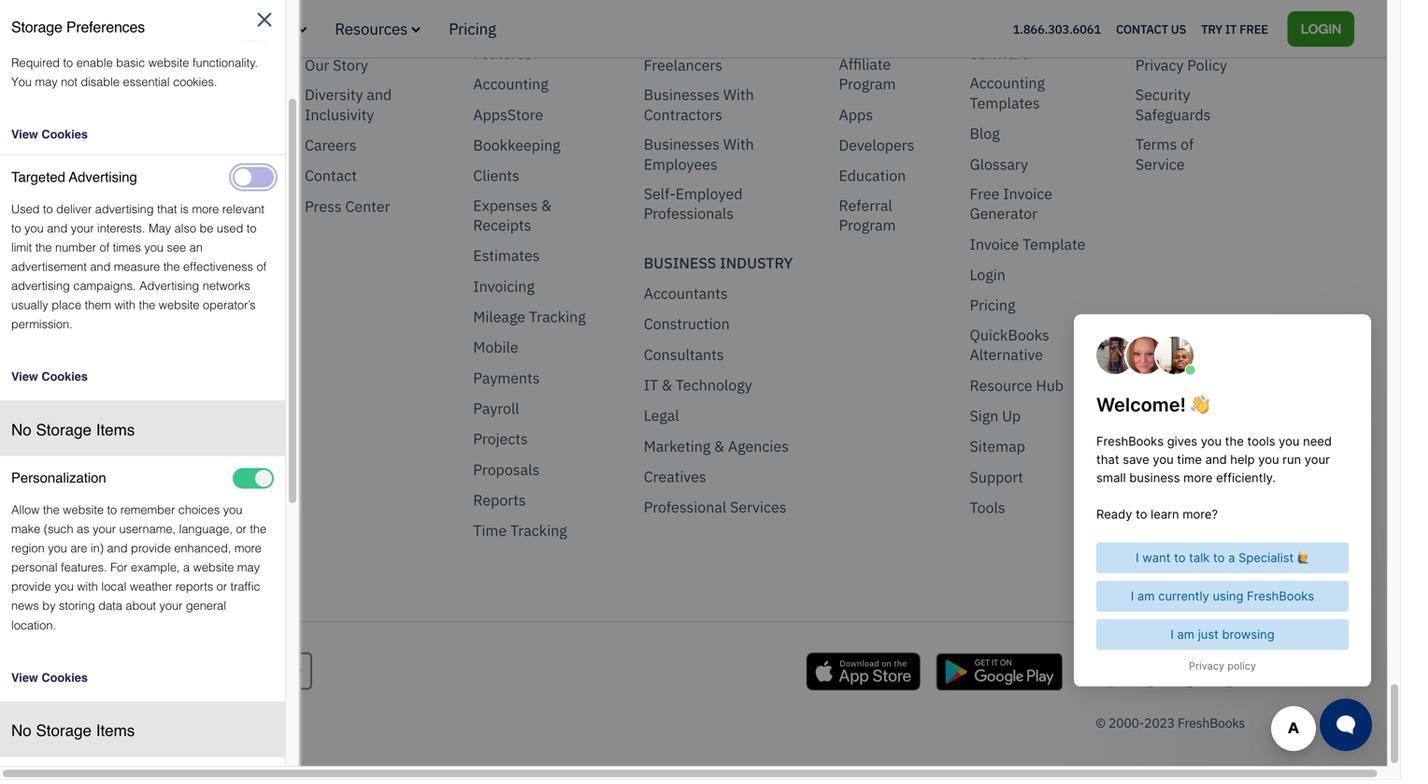 Task type: describe. For each thing, give the bounding box(es) containing it.
view cookies for targeted advertising
[[11, 370, 88, 384]]

legal link
[[644, 406, 680, 426]]

1 view from the top
[[11, 127, 38, 141]]

is
[[180, 202, 189, 216]]

freshbooks inside "all freshbooks features"
[[495, 23, 574, 43]]

cookies.
[[173, 75, 217, 89]]

no for targeted advertising
[[11, 421, 32, 439]]

location.
[[11, 618, 56, 632]]

0 horizontal spatial pricing link
[[449, 18, 496, 39]]

choices
[[178, 503, 220, 517]]

about us
[[305, 24, 366, 44]]

employed
[[676, 184, 743, 203]]

storage for personalization
[[36, 722, 92, 740]]

mobile
[[473, 337, 519, 357]]

storage preferences dialog
[[0, 0, 1402, 780]]

reports link
[[473, 490, 526, 510]]

marketing & agencies link
[[644, 436, 789, 456]]

bookkeeping
[[473, 135, 561, 155]]

them
[[85, 298, 111, 312]]

referral
[[839, 195, 893, 215]]

are
[[70, 541, 87, 555]]

place
[[52, 298, 81, 312]]

contact us link
[[1117, 17, 1187, 41]]

try it free link
[[1202, 17, 1269, 41]]

storage inside 'heading'
[[11, 18, 62, 36]]

resource
[[970, 375, 1033, 395]]

enhanced,
[[174, 541, 231, 555]]

terms
[[1136, 134, 1178, 154]]

language,
[[179, 522, 233, 536]]

0 horizontal spatial of
[[100, 240, 110, 254]]

agencies
[[728, 436, 789, 456]]

business
[[644, 253, 717, 273]]

website inside used to deliver advertising that is more relevant to you and your interests. may also be used to limit the number of times you see an advertisement and measure the effectiveness of advertising campaigns.  advertising networks usually place them with the website operator's permission.
[[159, 298, 200, 312]]

freelancers
[[644, 55, 723, 75]]

mileage
[[473, 307, 526, 326]]

news
[[11, 599, 39, 613]]

to down relevant
[[247, 221, 257, 235]]

0 horizontal spatial features
[[108, 18, 169, 39]]

referral program
[[839, 195, 896, 235]]

all freshbooks features
[[473, 23, 574, 63]]

& for expenses
[[542, 195, 552, 215]]

resources link
[[335, 18, 421, 39]]

consultants link
[[644, 345, 724, 364]]

accounting for software
[[970, 23, 1046, 43]]

list inside storage preferences dialog
[[0, 21, 298, 780]]

cookies for personalization
[[41, 670, 88, 685]]

resource hub
[[970, 375, 1064, 395]]

software
[[970, 43, 1030, 63]]

accessibility link
[[1136, 24, 1220, 44]]

professionals
[[644, 204, 734, 223]]

contact for contact
[[305, 166, 357, 185]]

cookies for targeted advertising
[[41, 370, 88, 384]]

affiliate program link
[[839, 54, 933, 94]]

view cookies link for personalization
[[11, 670, 274, 685]]

time
[[473, 521, 507, 540]]

to inside 'required to enable basic website functionality. you may not disable essential cookies.'
[[63, 56, 73, 70]]

about
[[305, 24, 345, 44]]

0 vertical spatial login link
[[1289, 11, 1355, 47]]

invoice template link
[[970, 234, 1086, 254]]

©
[[1096, 714, 1106, 731]]

1 vertical spatial freshbooks
[[1178, 714, 1246, 731]]

advertising inside used to deliver advertising that is more relevant to you and your interests. may also be used to limit the number of times you see an advertisement and measure the effectiveness of advertising campaigns.  advertising networks usually place them with the website operator's permission.
[[139, 279, 199, 293]]

with for businesses with contractors
[[724, 85, 754, 104]]

targeted advertising heading
[[11, 168, 137, 187]]

advertising inside heading
[[69, 169, 137, 185]]

2 vertical spatial of
[[257, 259, 267, 274]]

businesses for contractors
[[644, 85, 720, 104]]

disable
[[81, 75, 120, 89]]

targeted advertising
[[11, 169, 137, 185]]

0 horizontal spatial login
[[970, 265, 1006, 284]]

more inside allow the website to remember choices you make (such as your username, language, or the region you are in) and provide enhanced, more personal features. for example, a website may provide you with local weather reports or traffic news by storing data about your general location.
[[235, 541, 262, 555]]

see
[[167, 240, 186, 254]]

professional services link
[[644, 497, 787, 517]]

you down (such at bottom left
[[48, 541, 67, 555]]

business industry link
[[644, 253, 793, 273]]

preferences
[[66, 18, 145, 36]]

tracking for time tracking
[[511, 521, 567, 540]]

support link
[[970, 467, 1024, 487]]

who it's for
[[210, 18, 294, 39]]

careers
[[305, 135, 357, 155]]

features inside "all freshbooks features"
[[473, 43, 532, 63]]

expenses
[[473, 195, 538, 215]]

businesses for employees
[[644, 134, 720, 154]]

accounting up appsstore
[[473, 74, 549, 94]]

projects
[[473, 429, 528, 449]]

businesses with contractors link
[[644, 85, 802, 124]]

storage preferences heading
[[0, 0, 285, 54]]

blog link
[[970, 124, 1000, 143]]

businesses with employees
[[644, 134, 754, 174]]

0 vertical spatial or
[[236, 522, 247, 536]]

limit
[[11, 240, 32, 254]]

1 horizontal spatial advertising
[[95, 202, 154, 216]]

developers link
[[839, 135, 915, 155]]

businesses with contractors
[[644, 85, 754, 124]]

careers link
[[305, 135, 357, 155]]

accountants
[[644, 283, 728, 303]]

it's
[[245, 18, 268, 39]]

contractors
[[644, 105, 723, 124]]

also
[[174, 221, 196, 235]]

our story link
[[305, 55, 368, 75]]

and up campaigns.
[[90, 259, 111, 274]]

be
[[200, 221, 214, 235]]

security safeguards link
[[1136, 85, 1246, 124]]

app store image
[[807, 652, 921, 691]]

facebook image
[[1135, 655, 1167, 687]]

the up (such at bottom left
[[43, 503, 60, 517]]

tracking for mileage tracking
[[529, 307, 586, 326]]

1 vertical spatial your
[[93, 522, 116, 536]]

no storage items for targeted advertising
[[11, 421, 135, 439]]

of inside terms of service
[[1181, 134, 1194, 154]]

operator's
[[203, 298, 256, 312]]

press
[[305, 196, 342, 216]]

diversity and inclusivity
[[305, 85, 392, 124]]

region
[[11, 541, 45, 555]]

to right used
[[43, 202, 53, 216]]

policy
[[1188, 55, 1228, 75]]

blog
[[970, 124, 1000, 143]]

you down may
[[144, 240, 164, 254]]

0 horizontal spatial provide
[[11, 580, 51, 594]]

used to deliver advertising that is more relevant to you and your interests. may also be used to limit the number of times you see an advertisement and measure the effectiveness of advertising campaigns.  advertising networks usually place them with the website operator's permission.
[[11, 202, 267, 331]]

invoice template
[[970, 234, 1086, 254]]

template
[[1023, 234, 1086, 254]]

and inside diversity and inclusivity
[[367, 85, 392, 104]]

with inside allow the website to remember choices you make (such as your username, language, or the region you are in) and provide enhanced, more personal features. for example, a website may provide you with local weather reports or traffic news by storing data about your general location.
[[77, 580, 98, 594]]

storage preferences
[[11, 18, 145, 36]]

accountants link
[[644, 283, 728, 303]]

us for about us
[[349, 24, 366, 44]]

website inside 'required to enable basic website functionality. you may not disable essential cookies.'
[[148, 56, 189, 70]]

all
[[473, 23, 491, 43]]

sign up
[[970, 406, 1021, 426]]

pricing for the leftmost pricing link
[[449, 18, 496, 39]]

you down used
[[24, 221, 44, 235]]

press center
[[305, 196, 390, 216]]

appsstore link
[[473, 105, 544, 124]]

(such
[[44, 522, 74, 536]]

1 vertical spatial advertising
[[11, 279, 70, 293]]

affiliate
[[839, 54, 891, 74]]

data
[[98, 599, 122, 613]]

the down see
[[163, 259, 180, 274]]

to up limit
[[11, 221, 21, 235]]

estimates link
[[473, 246, 540, 266]]

features.
[[61, 560, 107, 574]]

press center link
[[305, 196, 390, 216]]



Task type: vqa. For each thing, say whether or not it's contained in the screenshot.
'Mobile' link
yes



Task type: locate. For each thing, give the bounding box(es) containing it.
2 program from the top
[[839, 215, 896, 235]]

local
[[101, 580, 127, 594]]

1 horizontal spatial of
[[257, 259, 267, 274]]

1 cookies from the top
[[41, 127, 88, 141]]

accounting software link
[[970, 23, 1099, 63]]

3 view from the top
[[11, 670, 38, 685]]

0 vertical spatial storage
[[11, 18, 62, 36]]

accounting for templates
[[970, 73, 1046, 93]]

of left times
[[100, 240, 110, 254]]

resource hub link
[[970, 375, 1064, 395]]

may inside allow the website to remember choices you make (such as your username, language, or the region you are in) and provide enhanced, more personal features. for example, a website may provide you with local weather reports or traffic news by storing data about your general location.
[[237, 560, 260, 574]]

youtube image
[[1175, 655, 1206, 687]]

may down required
[[35, 75, 58, 89]]

to up 'not'
[[63, 56, 73, 70]]

pricing for the rightmost pricing link
[[970, 295, 1016, 315]]

0 horizontal spatial us
[[349, 24, 366, 44]]

& left agencies
[[715, 436, 725, 456]]

contact up "privacy" at top
[[1117, 21, 1169, 37]]

provide down username,
[[131, 541, 171, 555]]

mileage tracking link
[[473, 307, 586, 327]]

us for contact us
[[1172, 21, 1187, 37]]

view cookies up targeted
[[11, 127, 88, 141]]

provide down personal
[[11, 580, 51, 594]]

1 vertical spatial cookies
[[41, 370, 88, 384]]

1 view cookies link from the top
[[11, 127, 274, 142]]

pricing up the quickbooks
[[970, 295, 1016, 315]]

1 program from the top
[[839, 74, 896, 94]]

accounting templates link
[[970, 73, 1099, 113]]

program inside 'link'
[[839, 74, 896, 94]]

2 vertical spatial your
[[159, 599, 183, 613]]

and down deliver
[[47, 221, 68, 235]]

1 vertical spatial with
[[77, 580, 98, 594]]

1 items from the top
[[96, 421, 135, 439]]

program down affiliate
[[839, 74, 896, 94]]

clients
[[473, 166, 520, 185]]

0 vertical spatial provide
[[131, 541, 171, 555]]

with inside businesses with employees
[[724, 134, 754, 154]]

industry
[[720, 253, 793, 273]]

view for targeted advertising
[[11, 370, 38, 384]]

0 vertical spatial your
[[71, 221, 94, 235]]

0 vertical spatial with
[[724, 85, 754, 104]]

advertising down measure
[[139, 279, 199, 293]]

contact inside 'link'
[[1117, 21, 1169, 37]]

developers
[[839, 135, 915, 155]]

0 horizontal spatial login link
[[970, 265, 1006, 285]]

features link
[[108, 18, 182, 39]]

1 vertical spatial no
[[11, 722, 32, 740]]

advertising up interests. at top
[[95, 202, 154, 216]]

view cookies link down them
[[11, 370, 274, 384]]

accounting up templates
[[970, 73, 1046, 93]]

0 vertical spatial for
[[271, 18, 294, 39]]

businesses up contractors
[[644, 85, 720, 104]]

view cookies link for targeted advertising
[[11, 370, 274, 384]]

free right it
[[1240, 21, 1269, 37]]

accounting up software
[[970, 23, 1046, 43]]

businesses inside businesses with employees
[[644, 134, 720, 154]]

sitemap link
[[970, 437, 1026, 456]]

program
[[839, 74, 896, 94], [839, 215, 896, 235]]

quickbooks
[[970, 325, 1050, 345]]

2 no storage items from the top
[[11, 722, 135, 740]]

generator
[[970, 204, 1038, 223]]

program down referral
[[839, 215, 896, 235]]

1 vertical spatial invoice
[[970, 234, 1020, 254]]

2 no from the top
[[11, 722, 32, 740]]

of right terms
[[1181, 134, 1194, 154]]

features
[[108, 18, 169, 39], [473, 43, 532, 63]]

list
[[0, 21, 298, 780]]

with inside businesses with contractors
[[724, 85, 754, 104]]

1 horizontal spatial for
[[271, 18, 294, 39]]

the right language,
[[250, 522, 267, 536]]

freshbooks right 2023
[[1178, 714, 1246, 731]]

freshbooks right all
[[495, 23, 574, 43]]

0 horizontal spatial &
[[542, 195, 552, 215]]

accessibility
[[1136, 24, 1220, 44]]

1 horizontal spatial with
[[115, 298, 136, 312]]

0 vertical spatial program
[[839, 74, 896, 94]]

advertising up deliver
[[69, 169, 137, 185]]

1 vertical spatial view cookies link
[[11, 370, 274, 384]]

number
[[55, 240, 96, 254]]

more up traffic on the left bottom of page
[[235, 541, 262, 555]]

& right it
[[662, 375, 672, 395]]

2 horizontal spatial of
[[1181, 134, 1194, 154]]

2 vertical spatial &
[[715, 436, 725, 456]]

sign up link
[[970, 406, 1021, 426]]

us up story
[[349, 24, 366, 44]]

mileage tracking
[[473, 307, 586, 326]]

the down measure
[[139, 298, 155, 312]]

who
[[210, 18, 241, 39]]

may up traffic on the left bottom of page
[[237, 560, 260, 574]]

invoice inside free invoice generator
[[1004, 184, 1053, 203]]

0 horizontal spatial contact
[[305, 166, 357, 185]]

1 vertical spatial features
[[473, 43, 532, 63]]

view cookies link down about
[[11, 670, 274, 685]]

pricing up accounting link
[[449, 18, 496, 39]]

no for personalization
[[11, 722, 32, 740]]

0 vertical spatial invoice
[[1004, 184, 1053, 203]]

to left 'remember'
[[107, 503, 117, 517]]

1 view cookies from the top
[[11, 127, 88, 141]]

invoicing
[[473, 276, 535, 296]]

view
[[11, 127, 38, 141], [11, 370, 38, 384], [11, 670, 38, 685]]

0 vertical spatial may
[[35, 75, 58, 89]]

an
[[190, 240, 203, 254]]

1 vertical spatial advertising
[[139, 279, 199, 293]]

pricing link
[[449, 18, 496, 39], [970, 295, 1016, 315]]

2 cookies from the top
[[41, 370, 88, 384]]

privacy policy
[[1136, 55, 1228, 75]]

0 horizontal spatial pricing
[[449, 18, 496, 39]]

the up the advertisement at the left top
[[35, 240, 52, 254]]

no
[[11, 421, 32, 439], [11, 722, 32, 740]]

used
[[217, 221, 243, 235]]

businesses
[[644, 85, 720, 104], [644, 134, 720, 154]]

self-
[[644, 184, 676, 203]]

with down the features.
[[77, 580, 98, 594]]

0 vertical spatial view cookies
[[11, 127, 88, 141]]

1 vertical spatial more
[[235, 541, 262, 555]]

story
[[333, 55, 368, 75]]

0 horizontal spatial more
[[192, 202, 219, 216]]

as
[[77, 522, 89, 536]]

glossary link
[[970, 154, 1029, 174]]

0 vertical spatial businesses
[[644, 85, 720, 104]]

try
[[1202, 21, 1223, 37]]

contact
[[1117, 21, 1169, 37], [305, 166, 357, 185]]

free invoice generator link
[[970, 184, 1099, 224]]

or left traffic on the left bottom of page
[[217, 580, 227, 594]]

program for referral
[[839, 215, 896, 235]]

google play image
[[936, 652, 1063, 691]]

safeguards
[[1136, 105, 1212, 124]]

invoice down generator
[[970, 234, 1020, 254]]

advertising down the advertisement at the left top
[[11, 279, 70, 293]]

deliver
[[56, 202, 92, 216]]

freelancers link
[[644, 55, 723, 75]]

your inside used to deliver advertising that is more relevant to you and your interests. may also be used to limit the number of times you see an advertisement and measure the effectiveness of advertising campaigns.  advertising networks usually place them with the website operator's permission.
[[71, 221, 94, 235]]

personalization
[[11, 470, 106, 486]]

1 vertical spatial provide
[[11, 580, 51, 594]]

or right language,
[[236, 522, 247, 536]]

2 view from the top
[[11, 370, 38, 384]]

no storage items for personalization
[[11, 722, 135, 740]]

it & technology link
[[644, 375, 753, 395]]

proposals
[[473, 460, 540, 479]]

1 vertical spatial program
[[839, 215, 896, 235]]

cookies down 'location.'
[[41, 670, 88, 685]]

& for marketing
[[715, 436, 725, 456]]

pricing link up the quickbooks
[[970, 295, 1016, 315]]

us left try
[[1172, 21, 1187, 37]]

with right them
[[115, 298, 136, 312]]

free invoice generator
[[970, 184, 1053, 223]]

accounting link
[[473, 74, 549, 94]]

pricing link up accounting link
[[449, 18, 496, 39]]

contact down careers link
[[305, 166, 357, 185]]

free up generator
[[970, 184, 1000, 203]]

2 vertical spatial cookies
[[41, 670, 88, 685]]

2 view cookies link from the top
[[11, 370, 274, 384]]

0 vertical spatial contact
[[1117, 21, 1169, 37]]

accounting inside accounting templates link
[[970, 73, 1046, 93]]

targeted
[[11, 169, 65, 185]]

login link down invoice template link
[[970, 265, 1006, 285]]

and right in)
[[107, 541, 128, 555]]

0 vertical spatial advertising
[[69, 169, 137, 185]]

1 vertical spatial of
[[100, 240, 110, 254]]

view cookies for personalization
[[11, 670, 88, 685]]

1 horizontal spatial login
[[1302, 19, 1342, 37]]

2 businesses from the top
[[644, 134, 720, 154]]

may
[[35, 75, 58, 89], [237, 560, 260, 574]]

payroll
[[473, 398, 520, 418]]

to inside allow the website to remember choices you make (such as your username, language, or the region you are in) and provide enhanced, more personal features. for example, a website may provide you with local weather reports or traffic news by storing data about your general location.
[[107, 503, 117, 517]]

measure
[[114, 259, 160, 274]]

0 vertical spatial pricing
[[449, 18, 496, 39]]

accounting inside 'accounting software' link
[[970, 23, 1046, 43]]

freshbooks logo image
[[37, 10, 182, 46]]

1 vertical spatial view
[[11, 370, 38, 384]]

construction link
[[644, 314, 730, 334]]

0 horizontal spatial may
[[35, 75, 58, 89]]

0 vertical spatial view cookies link
[[11, 127, 274, 142]]

0 vertical spatial &
[[542, 195, 552, 215]]

with inside used to deliver advertising that is more relevant to you and your interests. may also be used to limit the number of times you see an advertisement and measure the effectiveness of advertising campaigns.  advertising networks usually place them with the website operator's permission.
[[115, 298, 136, 312]]

free inside try it free link
[[1240, 21, 1269, 37]]

1 vertical spatial businesses
[[644, 134, 720, 154]]

list containing no storage items
[[0, 21, 298, 780]]

instagram image
[[1214, 655, 1246, 687]]

glossary
[[970, 154, 1029, 174]]

view cookies down 'location.'
[[11, 670, 88, 685]]

login down invoice template link
[[970, 265, 1006, 284]]

1 horizontal spatial &
[[662, 375, 672, 395]]

cookie consent banner dialog
[[14, 536, 295, 752]]

with for businesses with employees
[[724, 134, 754, 154]]

and
[[367, 85, 392, 104], [47, 221, 68, 235], [90, 259, 111, 274], [107, 541, 128, 555]]

0 vertical spatial tracking
[[529, 307, 586, 326]]

storage
[[11, 18, 62, 36], [36, 421, 92, 439], [36, 722, 92, 740]]

2000-
[[1109, 714, 1145, 731]]

us inside 'link'
[[1172, 21, 1187, 37]]

1 no storage items from the top
[[11, 421, 135, 439]]

essential heading
[[11, 22, 68, 41]]

terms of service link
[[1136, 134, 1246, 174]]

& right expenses
[[542, 195, 552, 215]]

tracking
[[529, 307, 586, 326], [511, 521, 567, 540]]

view cookies down permission.
[[11, 370, 88, 384]]

tools link
[[970, 498, 1006, 518]]

0 vertical spatial view
[[11, 127, 38, 141]]

2 view cookies from the top
[[11, 370, 88, 384]]

1 vertical spatial view cookies
[[11, 370, 88, 384]]

1 vertical spatial items
[[96, 722, 135, 740]]

usually
[[11, 298, 48, 312]]

quickbooks alternative
[[970, 325, 1050, 364]]

1 horizontal spatial contact
[[1117, 21, 1169, 37]]

creatives link
[[644, 467, 707, 487]]

1 vertical spatial &
[[662, 375, 672, 395]]

& inside expenses & receipts
[[542, 195, 552, 215]]

3 cookies from the top
[[41, 670, 88, 685]]

2 vertical spatial view
[[11, 670, 38, 685]]

items for personalization
[[96, 722, 135, 740]]

reports
[[473, 490, 526, 510]]

2 with from the top
[[724, 134, 754, 154]]

1 vertical spatial tracking
[[511, 521, 567, 540]]

cookies up targeted advertising
[[41, 127, 88, 141]]

marketing
[[644, 436, 711, 456]]

1 vertical spatial login
[[970, 265, 1006, 284]]

personal
[[11, 560, 58, 574]]

1 horizontal spatial features
[[473, 43, 532, 63]]

reports
[[176, 580, 213, 594]]

1 vertical spatial contact
[[305, 166, 357, 185]]

1 vertical spatial for
[[110, 560, 128, 574]]

not
[[61, 75, 78, 89]]

0 horizontal spatial advertising
[[69, 169, 137, 185]]

1 horizontal spatial more
[[235, 541, 262, 555]]

website left operator's
[[159, 298, 200, 312]]

your
[[71, 221, 94, 235], [93, 522, 116, 536], [159, 599, 183, 613]]

you up language,
[[223, 503, 243, 517]]

1 horizontal spatial freshbooks
[[1178, 714, 1246, 731]]

website up as
[[63, 503, 104, 517]]

invoice up generator
[[1004, 184, 1053, 203]]

1 horizontal spatial provide
[[131, 541, 171, 555]]

items for targeted advertising
[[96, 421, 135, 439]]

storage for targeted advertising
[[36, 421, 92, 439]]

1 vertical spatial storage
[[36, 421, 92, 439]]

your up in)
[[93, 522, 116, 536]]

businesses up "employees"
[[644, 134, 720, 154]]

tracking right mileage
[[529, 307, 586, 326]]

advertisement
[[11, 259, 87, 274]]

view for personalization
[[11, 670, 38, 685]]

1 vertical spatial or
[[217, 580, 227, 594]]

login right try it free link
[[1302, 19, 1342, 37]]

professional services
[[644, 497, 787, 517]]

allow
[[11, 503, 40, 517]]

1 vertical spatial login link
[[970, 265, 1006, 285]]

tracking right time
[[511, 521, 567, 540]]

for right it's
[[271, 18, 294, 39]]

personalization heading
[[11, 469, 106, 488]]

with up businesses with employees link
[[724, 85, 754, 104]]

cookies down permission.
[[41, 370, 88, 384]]

view cookies link down essential
[[11, 127, 274, 142]]

1 businesses from the top
[[644, 85, 720, 104]]

contact for contact us
[[1117, 21, 1169, 37]]

employees
[[644, 154, 718, 174]]

1 horizontal spatial login link
[[1289, 11, 1355, 47]]

view cookies link
[[11, 127, 274, 142], [11, 370, 274, 384], [11, 670, 274, 685]]

1 horizontal spatial may
[[237, 560, 260, 574]]

0 vertical spatial no
[[11, 421, 32, 439]]

accounting templates
[[970, 73, 1046, 113]]

0 vertical spatial free
[[1240, 21, 1269, 37]]

features up basic
[[108, 18, 169, 39]]

about
[[126, 599, 156, 613]]

0 horizontal spatial freshbooks
[[495, 23, 574, 43]]

sitemap
[[970, 437, 1026, 456]]

1 vertical spatial free
[[970, 184, 1000, 203]]

your up number
[[71, 221, 94, 235]]

and down story
[[367, 85, 392, 104]]

1 with from the top
[[724, 85, 754, 104]]

technology
[[676, 375, 753, 395]]

0 horizontal spatial for
[[110, 560, 128, 574]]

0 vertical spatial more
[[192, 202, 219, 216]]

view up targeted
[[11, 127, 38, 141]]

login link right try it free link
[[1289, 11, 1355, 47]]

0 vertical spatial advertising
[[95, 202, 154, 216]]

apps link
[[839, 105, 874, 124]]

3 view cookies link from the top
[[11, 670, 274, 685]]

your down weather at the bottom
[[159, 599, 183, 613]]

program for affiliate
[[839, 74, 896, 94]]

2 vertical spatial view cookies
[[11, 670, 88, 685]]

of right the effectiveness
[[257, 259, 267, 274]]

website down 'enhanced,'
[[193, 560, 234, 574]]

businesses inside businesses with contractors
[[644, 85, 720, 104]]

about us link
[[305, 24, 366, 44]]

0 vertical spatial login
[[1302, 19, 1342, 37]]

1 horizontal spatial pricing link
[[970, 295, 1016, 315]]

0 vertical spatial features
[[108, 18, 169, 39]]

0 horizontal spatial advertising
[[11, 279, 70, 293]]

0 vertical spatial no storage items
[[11, 421, 135, 439]]

free inside free invoice generator
[[970, 184, 1000, 203]]

may inside 'required to enable basic website functionality. you may not disable essential cookies.'
[[35, 75, 58, 89]]

quickbooks alternative link
[[970, 325, 1099, 365]]

1 horizontal spatial advertising
[[139, 279, 199, 293]]

with down businesses with contractors link
[[724, 134, 754, 154]]

mobile link
[[473, 337, 519, 357]]

for up local
[[110, 560, 128, 574]]

0 horizontal spatial or
[[217, 580, 227, 594]]

more up be
[[192, 202, 219, 216]]

0 vertical spatial of
[[1181, 134, 1194, 154]]

3 view cookies from the top
[[11, 670, 88, 685]]

1 horizontal spatial or
[[236, 522, 247, 536]]

1 vertical spatial no storage items
[[11, 722, 135, 740]]

0 horizontal spatial free
[[970, 184, 1000, 203]]

2 items from the top
[[96, 722, 135, 740]]

view down 'location.'
[[11, 670, 38, 685]]

1 horizontal spatial pricing
[[970, 295, 1016, 315]]

website up essential
[[148, 56, 189, 70]]

for inside allow the website to remember choices you make (such as your username, language, or the region you are in) and provide enhanced, more personal features. for example, a website may provide you with local weather reports or traffic news by storing data about your general location.
[[110, 560, 128, 574]]

more inside used to deliver advertising that is more relevant to you and your interests. may also be used to limit the number of times you see an advertisement and measure the effectiveness of advertising campaigns.  advertising networks usually place them with the website operator's permission.
[[192, 202, 219, 216]]

login inside "link"
[[1302, 19, 1342, 37]]

1 horizontal spatial free
[[1240, 21, 1269, 37]]

twitter image
[[1096, 655, 1128, 687]]

accounting software
[[970, 23, 1046, 63]]

no storage items
[[11, 421, 135, 439], [11, 722, 135, 740]]

you up storing
[[55, 580, 74, 594]]

1 horizontal spatial us
[[1172, 21, 1187, 37]]

features down all
[[473, 43, 532, 63]]

and inside allow the website to remember choices you make (such as your username, language, or the region you are in) and provide enhanced, more personal features. for example, a website may provide you with local weather reports or traffic news by storing data about your general location.
[[107, 541, 128, 555]]

0 vertical spatial with
[[115, 298, 136, 312]]

0 vertical spatial items
[[96, 421, 135, 439]]

1 no from the top
[[11, 421, 32, 439]]

& for it
[[662, 375, 672, 395]]

view down permission.
[[11, 370, 38, 384]]



